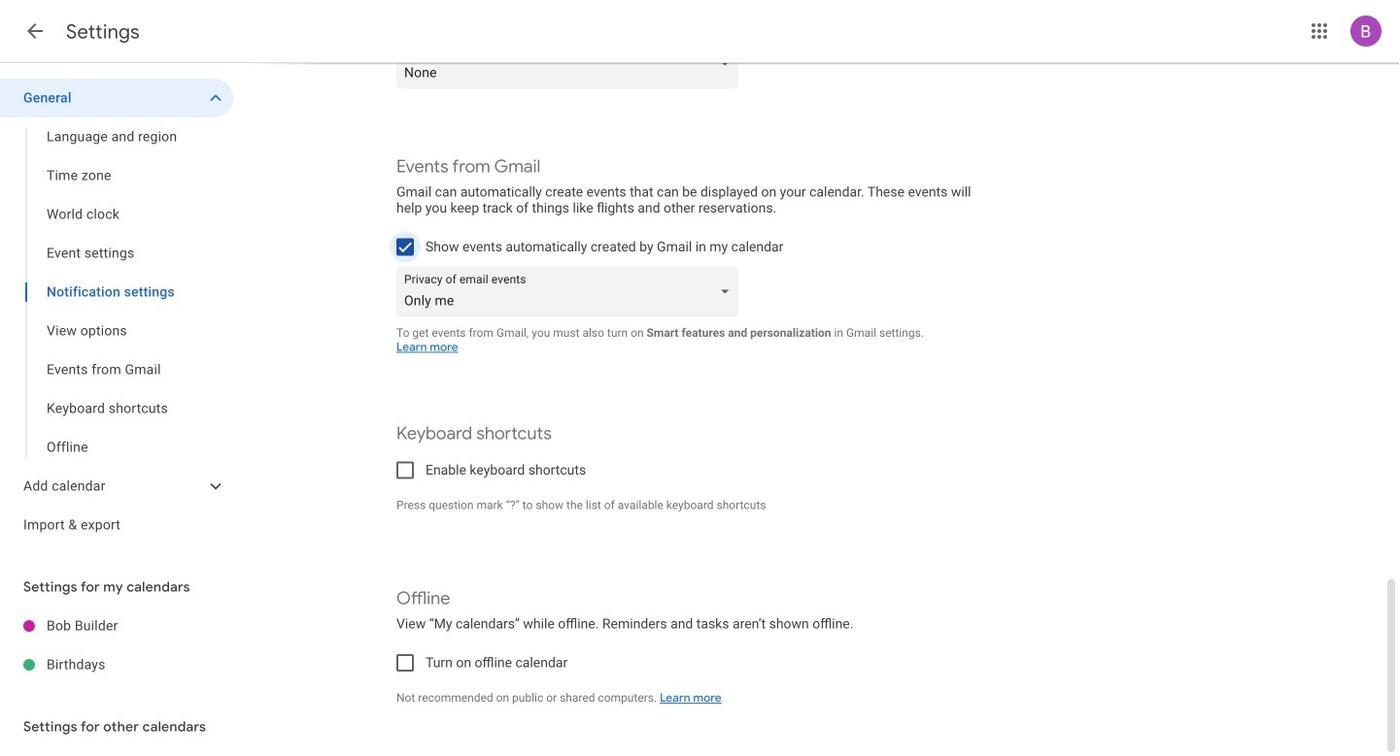 Task type: locate. For each thing, give the bounding box(es) containing it.
heading
[[66, 19, 140, 44]]

0 vertical spatial tree
[[0, 79, 233, 545]]

tree
[[0, 79, 233, 545], [0, 607, 233, 685]]

None field
[[396, 38, 746, 89], [396, 267, 746, 317], [396, 38, 746, 89], [396, 267, 746, 317]]

group
[[0, 118, 233, 467]]

general tree item
[[0, 79, 233, 118]]

2 tree from the top
[[0, 607, 233, 685]]

1 vertical spatial tree
[[0, 607, 233, 685]]

bob builder tree item
[[0, 607, 233, 646]]



Task type: vqa. For each thing, say whether or not it's contained in the screenshot.
'heading'
yes



Task type: describe. For each thing, give the bounding box(es) containing it.
birthdays tree item
[[0, 646, 233, 685]]

go back image
[[23, 19, 47, 43]]

1 tree from the top
[[0, 79, 233, 545]]



